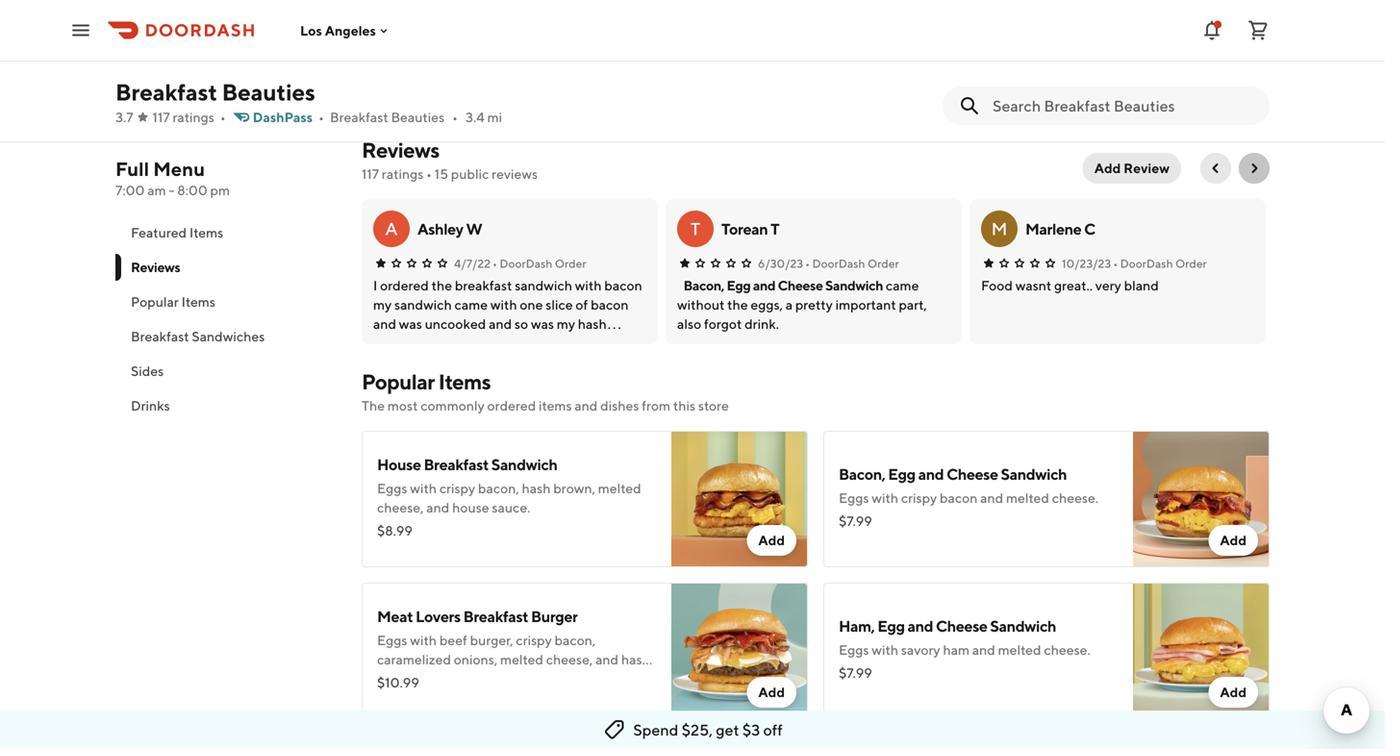 Task type: locate. For each thing, give the bounding box(es) containing it.
bacon, inside meat lovers breakfast burger eggs with beef burger, crispy bacon, caramelized onions, melted cheese, and hash brown.
[[555, 633, 596, 649]]

doordash right 6/30/23
[[813, 257, 866, 270]]

1 horizontal spatial crispy
[[516, 633, 552, 649]]

reviews inside reviews 117 ratings • 15 public reviews
[[362, 138, 440, 163]]

and inside ham, egg and cheese sandwich
[[431, 41, 456, 59]]

with left bacon
[[872, 490, 899, 506]]

drinks
[[131, 398, 170, 414]]

0 vertical spatial $7.99
[[839, 513, 873, 529]]

• left 15
[[426, 166, 432, 182]]

0 vertical spatial bacon,
[[684, 278, 725, 294]]

t left torean
[[691, 218, 701, 239]]

0 horizontal spatial ham,
[[362, 41, 398, 59]]

add button for ham, egg and cheese sandwich
[[1209, 677, 1259, 708]]

meat lovers breakfast burger image
[[672, 583, 808, 720]]

sandwich inside ham, egg and cheese sandwich eggs with savory ham and melted cheese. $7.99
[[991, 617, 1057, 636]]

torean t
[[722, 220, 780, 238]]

items for popular items the most commonly ordered items and dishes from this store
[[439, 370, 491, 395]]

0 horizontal spatial cheese,
[[377, 500, 424, 516]]

1 vertical spatial items
[[181, 294, 215, 310]]

2 horizontal spatial crispy
[[902, 490, 937, 506]]

dashpass •
[[253, 109, 324, 125]]

bacon, inside house breakfast sandwich eggs with crispy bacon, hash brown, melted cheese, and house sauce. $8.99
[[478, 481, 519, 497]]

order for t
[[868, 257, 899, 270]]

melted down the burger,
[[500, 652, 544, 668]]

3 • doordash order from the left
[[1114, 257, 1208, 270]]

popular for popular items the most commonly ordered items and dishes from this store
[[362, 370, 435, 395]]

crispy inside bacon, egg and cheese sandwich eggs with crispy bacon and melted cheese. $7.99
[[902, 490, 937, 506]]

breakfast beauties • 3.4 mi
[[330, 109, 502, 125]]

sandwich
[[416, 62, 482, 80], [514, 62, 580, 80], [872, 62, 938, 80], [1122, 62, 1188, 80], [826, 278, 884, 294], [492, 456, 558, 474], [1001, 465, 1067, 484], [991, 617, 1057, 636]]

hash
[[522, 481, 551, 497], [622, 652, 650, 668]]

order for m
[[1176, 257, 1208, 270]]

los angeles
[[300, 22, 376, 38]]

eggs inside ham, egg and cheese sandwich eggs with savory ham and melted cheese. $7.99
[[839, 642, 869, 658]]

1 order from the left
[[555, 257, 587, 270]]

reviews down the "breakfast beauties • 3.4 mi"
[[362, 138, 440, 163]]

bacon, egg and cheese sandwich button
[[684, 276, 884, 295]]

bacon, up sauce. at the bottom left of page
[[478, 481, 519, 497]]

with
[[410, 481, 437, 497], [872, 490, 899, 506], [410, 633, 437, 649], [872, 642, 899, 658]]

2 order from the left
[[868, 257, 899, 270]]

2 $7.99 from the top
[[839, 665, 873, 681]]

beauties up reviews link
[[391, 109, 445, 125]]

beauties
[[222, 78, 315, 106], [391, 109, 445, 125]]

cheese.
[[1053, 490, 1099, 506], [1044, 642, 1091, 658]]

0 horizontal spatial 117
[[153, 109, 170, 125]]

drinks button
[[115, 389, 339, 423]]

2 horizontal spatial • doordash order
[[1114, 257, 1208, 270]]

items up commonly at the bottom left of the page
[[439, 370, 491, 395]]

crispy inside meat lovers breakfast burger eggs with beef burger, crispy bacon, caramelized onions, melted cheese, and hash brown.
[[516, 633, 552, 649]]

2 doordash from the left
[[813, 257, 866, 270]]

items inside popular items the most commonly ordered items and dishes from this store
[[439, 370, 491, 395]]

cheese for sausage, egg and cheese sandwich
[[818, 62, 870, 80]]

breakfast
[[543, 41, 608, 59], [115, 78, 217, 106], [330, 109, 388, 125], [131, 329, 189, 345], [424, 456, 489, 474], [464, 608, 529, 626]]

$25,
[[682, 721, 713, 740]]

crispy
[[440, 481, 476, 497], [902, 490, 937, 506], [516, 633, 552, 649]]

order
[[555, 257, 587, 270], [868, 257, 899, 270], [1176, 257, 1208, 270]]

cheese inside bacon, egg and cheese sandwich eggs with crispy bacon and melted cheese. $7.99
[[947, 465, 999, 484]]

melted right brown,
[[598, 481, 642, 497]]

crispy up house
[[440, 481, 476, 497]]

egg
[[401, 41, 428, 59], [881, 41, 909, 59], [1122, 41, 1150, 59], [727, 278, 751, 294], [889, 465, 916, 484], [878, 617, 905, 636]]

melted inside meat lovers breakfast burger eggs with beef burger, crispy bacon, caramelized onions, melted cheese, and hash brown.
[[500, 652, 544, 668]]

• doordash order right 10/23/23 on the top right of the page
[[1114, 257, 1208, 270]]

cheese. for bacon, egg and cheese sandwich
[[1053, 490, 1099, 506]]

sandwich inside ham, egg and cheese sandwich
[[416, 62, 482, 80]]

hash up sauce. at the bottom left of page
[[522, 481, 551, 497]]

• doordash order for t
[[806, 257, 899, 270]]

items
[[539, 398, 572, 414]]

0 vertical spatial reviews
[[362, 138, 440, 163]]

cheese, inside meat lovers breakfast burger eggs with beef burger, crispy bacon, caramelized onions, melted cheese, and hash brown.
[[546, 652, 593, 668]]

add inside add review button
[[1095, 160, 1121, 176]]

egg inside bacon, egg and cheese sandwich eggs with crispy bacon and melted cheese. $7.99
[[889, 465, 916, 484]]

egg inside ham, egg and cheese sandwich
[[401, 41, 428, 59]]

• doordash order right 4/7/22
[[493, 257, 587, 270]]

cheese inside ham, egg and cheese sandwich eggs with savory ham and melted cheese. $7.99
[[936, 617, 988, 636]]

featured
[[131, 225, 187, 241]]

popular inside popular items the most commonly ordered items and dishes from this store
[[362, 370, 435, 395]]

spend $25, get $3 off
[[634, 721, 783, 740]]

sandwich inside sausage, egg and cheese sandwich
[[872, 62, 938, 80]]

melted inside house breakfast sandwich eggs with crispy bacon, hash brown, melted cheese, and house sauce. $8.99
[[598, 481, 642, 497]]

and inside meat lovers breakfast burger eggs with beef burger, crispy bacon, caramelized onions, melted cheese, and hash brown.
[[596, 652, 619, 668]]

with left savory
[[872, 642, 899, 658]]

ham, inside ham, egg and cheese sandwich
[[362, 41, 398, 59]]

sauce.
[[492, 500, 531, 516]]

pm
[[210, 182, 230, 198]]

add review button
[[1083, 153, 1182, 184]]

1 horizontal spatial 117
[[362, 166, 379, 182]]

crispy left bacon
[[902, 490, 937, 506]]

doordash
[[500, 257, 553, 270], [813, 257, 866, 270], [1121, 257, 1174, 270]]

cheese, down the burger
[[546, 652, 593, 668]]

breakfast up house
[[424, 456, 489, 474]]

cheese inside sausage, egg and cheese sandwich
[[818, 62, 870, 80]]

meat lovers breakfast burger eggs with beef burger, crispy bacon, caramelized onions, melted cheese, and hash brown.
[[377, 608, 650, 687]]

breakfast right cali
[[543, 41, 608, 59]]

1 vertical spatial cheese.
[[1044, 642, 1091, 658]]

cheese inside ham, egg and cheese sandwich
[[362, 62, 413, 80]]

ratings down reviews link
[[382, 166, 424, 182]]

beauties up dashpass
[[222, 78, 315, 106]]

1 vertical spatial hash
[[622, 652, 650, 668]]

sausage,
[[818, 41, 878, 59]]

bacon, inside bacon, egg and cheese sandwich eggs with crispy bacon and melted cheese. $7.99
[[839, 465, 886, 484]]

1 vertical spatial cheese,
[[546, 652, 593, 668]]

add for bacon, egg and cheese sandwich
[[1221, 533, 1247, 549]]

4/7/22
[[454, 257, 491, 270]]

bacon, inside bacon, egg and cheese sandwich button
[[684, 278, 725, 294]]

cheese down 'sausage,'
[[818, 62, 870, 80]]

0 horizontal spatial crispy
[[440, 481, 476, 497]]

most
[[388, 398, 418, 414]]

items inside featured items button
[[189, 225, 224, 241]]

cheese for bacon, egg and cheese sandwich eggs with crispy bacon and melted cheese. $7.99
[[947, 465, 999, 484]]

0 vertical spatial beauties
[[222, 78, 315, 106]]

melted inside ham, egg and cheese sandwich eggs with savory ham and melted cheese. $7.99
[[999, 642, 1042, 658]]

with up caramelized
[[410, 633, 437, 649]]

1 $7.99 from the top
[[839, 513, 873, 529]]

breakfast up 117 ratings • on the top
[[115, 78, 217, 106]]

1 vertical spatial popular
[[362, 370, 435, 395]]

egg inside sausage, egg and cheese sandwich
[[881, 41, 909, 59]]

0 vertical spatial popular
[[131, 294, 179, 310]]

1 horizontal spatial hash
[[622, 652, 650, 668]]

cheese up ham
[[936, 617, 988, 636]]

1 horizontal spatial doordash
[[813, 257, 866, 270]]

1 vertical spatial 117
[[362, 166, 379, 182]]

$7.99 for bacon, egg and cheese sandwich
[[839, 513, 873, 529]]

0 vertical spatial 117
[[153, 109, 170, 125]]

ratings inside reviews 117 ratings • 15 public reviews
[[382, 166, 424, 182]]

0 vertical spatial cheese,
[[377, 500, 424, 516]]

1 horizontal spatial popular
[[362, 370, 435, 395]]

0 horizontal spatial reviews
[[131, 259, 180, 275]]

eggs inside bacon, egg and cheese sandwich eggs with crispy bacon and melted cheese. $7.99
[[839, 490, 869, 506]]

$7.99 inside bacon, egg and cheese sandwich eggs with crispy bacon and melted cheese. $7.99
[[839, 513, 873, 529]]

0 horizontal spatial hash
[[522, 481, 551, 497]]

bacon,
[[478, 481, 519, 497], [555, 633, 596, 649]]

• doordash order for a
[[493, 257, 587, 270]]

cheese down 6/30/23
[[778, 278, 823, 294]]

1 vertical spatial bacon,
[[839, 465, 886, 484]]

items up breakfast sandwiches at top left
[[181, 294, 215, 310]]

0 horizontal spatial beauties
[[222, 78, 315, 106]]

bacon, down the burger
[[555, 633, 596, 649]]

$10.99
[[377, 675, 419, 691]]

popular up most
[[362, 370, 435, 395]]

reviews for reviews 117 ratings • 15 public reviews
[[362, 138, 440, 163]]

melted right ham
[[999, 642, 1042, 658]]

beauties for breakfast beauties
[[222, 78, 315, 106]]

sandwich inside "cali breakfast sandwich"
[[514, 62, 580, 80]]

1 vertical spatial bacon,
[[555, 633, 596, 649]]

with inside meat lovers breakfast burger eggs with beef burger, crispy bacon, caramelized onions, melted cheese, and hash brown.
[[410, 633, 437, 649]]

2 • doordash order from the left
[[806, 257, 899, 270]]

ham, egg and cheese sandwich eggs with savory ham and melted cheese. $7.99
[[839, 617, 1091, 681]]

cheese left 0 items, open order cart 'icon'
[[1181, 41, 1232, 59]]

0 vertical spatial items
[[189, 225, 224, 241]]

• left '3.4'
[[452, 109, 458, 125]]

popular for popular items
[[131, 294, 179, 310]]

0 vertical spatial bacon,
[[478, 481, 519, 497]]

1 vertical spatial ratings
[[382, 166, 424, 182]]

2 horizontal spatial doordash
[[1121, 257, 1174, 270]]

ratings down breakfast beauties
[[173, 109, 214, 125]]

117 right 3.7
[[153, 109, 170, 125]]

reviews down featured
[[131, 259, 180, 275]]

with inside ham, egg and cheese sandwich eggs with savory ham and melted cheese. $7.99
[[872, 642, 899, 658]]

popular
[[131, 294, 179, 310], [362, 370, 435, 395]]

bacon, egg and cheese sandwich image
[[1134, 431, 1270, 568]]

burger
[[531, 608, 578, 626]]

marlene c
[[1026, 220, 1096, 238]]

add button for bacon, egg and cheese sandwich
[[1209, 525, 1259, 556]]

• doordash order
[[493, 257, 587, 270], [806, 257, 899, 270], [1114, 257, 1208, 270]]

ratings
[[173, 109, 214, 125], [382, 166, 424, 182]]

0 horizontal spatial • doordash order
[[493, 257, 587, 270]]

1 horizontal spatial bacon,
[[555, 633, 596, 649]]

melted right bacon
[[1007, 490, 1050, 506]]

house
[[452, 500, 489, 516]]

1 horizontal spatial • doordash order
[[806, 257, 899, 270]]

with inside house breakfast sandwich eggs with crispy bacon, hash brown, melted cheese, and house sauce. $8.99
[[410, 481, 437, 497]]

cheese. inside ham, egg and cheese sandwich eggs with savory ham and melted cheese. $7.99
[[1044, 642, 1091, 658]]

0 horizontal spatial bacon,
[[684, 278, 725, 294]]

popular inside button
[[131, 294, 179, 310]]

items inside popular items button
[[181, 294, 215, 310]]

10/23/23
[[1062, 257, 1112, 270]]

and inside house breakfast sandwich eggs with crispy bacon, hash brown, melted cheese, and house sauce. $8.99
[[427, 500, 450, 516]]

breakfast up the sides
[[131, 329, 189, 345]]

1 doordash from the left
[[500, 257, 553, 270]]

add button
[[747, 525, 797, 556], [1209, 525, 1259, 556], [747, 677, 797, 708], [1209, 677, 1259, 708]]

cheese up bacon
[[947, 465, 999, 484]]

items down "pm"
[[189, 225, 224, 241]]

public
[[451, 166, 489, 182]]

popular up breakfast sandwiches at top left
[[131, 294, 179, 310]]

• doordash order right 6/30/23
[[806, 257, 899, 270]]

0 vertical spatial ham,
[[362, 41, 398, 59]]

3 order from the left
[[1176, 257, 1208, 270]]

cheese inside "egg and cheese sandwich $6.99"
[[1181, 41, 1232, 59]]

1 vertical spatial reviews
[[131, 259, 180, 275]]

1 vertical spatial beauties
[[391, 109, 445, 125]]

melted
[[598, 481, 642, 497], [1007, 490, 1050, 506], [999, 642, 1042, 658], [500, 652, 544, 668]]

117
[[153, 109, 170, 125], [362, 166, 379, 182]]

1 horizontal spatial cheese,
[[546, 652, 593, 668]]

ham, for ham, egg and cheese sandwich eggs with savory ham and melted cheese. $7.99
[[839, 617, 875, 636]]

0 horizontal spatial bacon,
[[478, 481, 519, 497]]

1 horizontal spatial ratings
[[382, 166, 424, 182]]

cheese. inside bacon, egg and cheese sandwich eggs with crispy bacon and melted cheese. $7.99
[[1053, 490, 1099, 506]]

1 • doordash order from the left
[[493, 257, 587, 270]]

sandwich inside house breakfast sandwich eggs with crispy bacon, hash brown, melted cheese, and house sauce. $8.99
[[492, 456, 558, 474]]

0 horizontal spatial t
[[691, 218, 701, 239]]

0 vertical spatial cheese.
[[1053, 490, 1099, 506]]

house breakfast sandwich eggs with crispy bacon, hash brown, melted cheese, and house sauce. $8.99
[[377, 456, 642, 539]]

beauties for breakfast beauties • 3.4 mi
[[391, 109, 445, 125]]

egg inside ham, egg and cheese sandwich eggs with savory ham and melted cheese. $7.99
[[878, 617, 905, 636]]

• doordash order for m
[[1114, 257, 1208, 270]]

0 items, open order cart image
[[1247, 19, 1270, 42]]

egg inside "egg and cheese sandwich $6.99"
[[1122, 41, 1150, 59]]

add for ham, egg and cheese sandwich
[[1221, 685, 1247, 701]]

hash up spend
[[622, 652, 650, 668]]

angeles
[[325, 22, 376, 38]]

117 down reviews link
[[362, 166, 379, 182]]

0 horizontal spatial popular
[[131, 294, 179, 310]]

1 vertical spatial ham,
[[839, 617, 875, 636]]

cheese up the "breakfast beauties • 3.4 mi"
[[362, 62, 413, 80]]

doordash right 4/7/22
[[500, 257, 553, 270]]

1 horizontal spatial ham,
[[839, 617, 875, 636]]

store
[[699, 398, 729, 414]]

1 horizontal spatial beauties
[[391, 109, 445, 125]]

0 horizontal spatial order
[[555, 257, 587, 270]]

melted inside bacon, egg and cheese sandwich eggs with crispy bacon and melted cheese. $7.99
[[1007, 490, 1050, 506]]

doordash right 10/23/23 on the top right of the page
[[1121, 257, 1174, 270]]

with down house
[[410, 481, 437, 497]]

3 doordash from the left
[[1121, 257, 1174, 270]]

reviews
[[362, 138, 440, 163], [131, 259, 180, 275]]

egg for bacon, egg and cheese sandwich
[[727, 278, 751, 294]]

next image
[[1247, 161, 1263, 176]]

2 horizontal spatial order
[[1176, 257, 1208, 270]]

cheese. for ham, egg and cheese sandwich
[[1044, 642, 1091, 658]]

1 vertical spatial $7.99
[[839, 665, 873, 681]]

7:00
[[115, 182, 145, 198]]

$7.99
[[839, 513, 873, 529], [839, 665, 873, 681]]

0 vertical spatial ratings
[[173, 109, 214, 125]]

add review
[[1095, 160, 1170, 176]]

breakfast beauties
[[115, 78, 315, 106]]

cheese, up $8.99
[[377, 500, 424, 516]]

ham, egg and cheese sandwich button
[[358, 0, 510, 116]]

1 horizontal spatial bacon,
[[839, 465, 886, 484]]

crispy down the burger
[[516, 633, 552, 649]]

$7.99 inside ham, egg and cheese sandwich eggs with savory ham and melted cheese. $7.99
[[839, 665, 873, 681]]

• right 6/30/23
[[806, 257, 810, 270]]

hash inside house breakfast sandwich eggs with crispy bacon, hash brown, melted cheese, and house sauce. $8.99
[[522, 481, 551, 497]]

breakfast up the burger,
[[464, 608, 529, 626]]

cali breakfast sandwich
[[514, 41, 608, 80]]

ham, inside ham, egg and cheese sandwich eggs with savory ham and melted cheese. $7.99
[[839, 617, 875, 636]]

1 horizontal spatial reviews
[[362, 138, 440, 163]]

with inside bacon, egg and cheese sandwich eggs with crispy bacon and melted cheese. $7.99
[[872, 490, 899, 506]]

2 vertical spatial items
[[439, 370, 491, 395]]

0 vertical spatial hash
[[522, 481, 551, 497]]

-
[[169, 182, 175, 198]]

t right torean
[[771, 220, 780, 238]]

items
[[189, 225, 224, 241], [181, 294, 215, 310], [439, 370, 491, 395]]

1 horizontal spatial order
[[868, 257, 899, 270]]

• inside reviews 117 ratings • 15 public reviews
[[426, 166, 432, 182]]

sides
[[131, 363, 164, 379]]

marlene
[[1026, 220, 1082, 238]]

0 horizontal spatial doordash
[[500, 257, 553, 270]]

bacon, for bacon, egg and cheese sandwich eggs with crispy bacon and melted cheese. $7.99
[[839, 465, 886, 484]]

ham, for ham, egg and cheese sandwich
[[362, 41, 398, 59]]

• right dashpass
[[319, 109, 324, 125]]

• right 10/23/23 on the top right of the page
[[1114, 257, 1118, 270]]



Task type: describe. For each thing, give the bounding box(es) containing it.
breakfast sandwiches
[[131, 329, 265, 345]]

previous image
[[1209, 161, 1224, 176]]

open menu image
[[69, 19, 92, 42]]

w
[[466, 220, 482, 238]]

ashley w
[[418, 220, 482, 238]]

and inside popular items the most commonly ordered items and dishes from this store
[[575, 398, 598, 414]]

eggs inside meat lovers breakfast burger eggs with beef burger, crispy bacon, caramelized onions, melted cheese, and hash brown.
[[377, 633, 408, 649]]

ham
[[943, 642, 970, 658]]

bacon, for bacon, egg and cheese sandwich
[[684, 278, 725, 294]]

review
[[1124, 160, 1170, 176]]

breakfast inside "cali breakfast sandwich"
[[543, 41, 608, 59]]

brown,
[[554, 481, 596, 497]]

savory
[[902, 642, 941, 658]]

lovers
[[416, 608, 461, 626]]

order for a
[[555, 257, 587, 270]]

popular items the most commonly ordered items and dishes from this store
[[362, 370, 729, 414]]

sandwich inside bacon, egg and cheese sandwich button
[[826, 278, 884, 294]]

get
[[716, 721, 740, 740]]

hash inside meat lovers breakfast burger eggs with beef burger, crispy bacon, caramelized onions, melted cheese, and hash brown.
[[622, 652, 650, 668]]

cheese for bacon, egg and cheese sandwich
[[778, 278, 823, 294]]

los
[[300, 22, 322, 38]]

ham, egg and cheese sandwich
[[362, 41, 482, 80]]

3.4
[[466, 109, 485, 125]]

brown.
[[377, 671, 419, 687]]

doordash for m
[[1121, 257, 1174, 270]]

dashpass
[[253, 109, 313, 125]]

$3
[[743, 721, 761, 740]]

popular items button
[[115, 285, 339, 320]]

iced coffee image
[[672, 735, 808, 750]]

los angeles button
[[300, 22, 392, 38]]

items for popular items
[[181, 294, 215, 310]]

c
[[1085, 220, 1096, 238]]

off
[[764, 721, 783, 740]]

caramelized
[[377, 652, 451, 668]]

sides button
[[115, 354, 339, 389]]

117 inside reviews 117 ratings • 15 public reviews
[[362, 166, 379, 182]]

mi
[[488, 109, 502, 125]]

$8.99
[[377, 523, 413, 539]]

3.7
[[115, 109, 133, 125]]

ham, egg and cheese sandwich image
[[1134, 583, 1270, 720]]

house breakfast sandwich image
[[672, 431, 808, 568]]

egg for ham, egg and cheese sandwich eggs with savory ham and melted cheese. $7.99
[[878, 617, 905, 636]]

this
[[674, 398, 696, 414]]

Item Search search field
[[993, 95, 1255, 116]]

15
[[435, 166, 448, 182]]

items for featured items
[[189, 225, 224, 241]]

cali breakfast sandwich button
[[510, 0, 662, 116]]

ordered
[[487, 398, 536, 414]]

doordash for a
[[500, 257, 553, 270]]

add for meat lovers breakfast burger
[[759, 685, 785, 701]]

egg and cheese sandwich $6.99
[[1122, 41, 1232, 103]]

from
[[642, 398, 671, 414]]

cali
[[514, 41, 540, 59]]

• right 4/7/22
[[493, 257, 498, 270]]

spend
[[634, 721, 679, 740]]

cheese for ham, egg and cheese sandwich
[[362, 62, 413, 80]]

breakfast inside house breakfast sandwich eggs with crispy bacon, hash brown, melted cheese, and house sauce. $8.99
[[424, 456, 489, 474]]

sausage, egg and cheese sandwich
[[818, 41, 938, 80]]

a
[[385, 218, 398, 239]]

beef
[[440, 633, 468, 649]]

menu
[[153, 158, 205, 180]]

sandwich inside bacon, egg and cheese sandwich eggs with crispy bacon and melted cheese. $7.99
[[1001, 465, 1067, 484]]

bacon
[[940, 490, 978, 506]]

0 horizontal spatial ratings
[[173, 109, 214, 125]]

117 ratings •
[[153, 109, 226, 125]]

bacon, egg and cheese sandwich
[[684, 278, 884, 294]]

breakfast up reviews link
[[330, 109, 388, 125]]

reviews 117 ratings • 15 public reviews
[[362, 138, 538, 182]]

add for house breakfast sandwich
[[759, 533, 785, 549]]

and inside "egg and cheese sandwich $6.99"
[[1152, 41, 1178, 59]]

the
[[362, 398, 385, 414]]

full
[[115, 158, 149, 180]]

reviews link
[[362, 138, 440, 163]]

popular items
[[131, 294, 215, 310]]

featured items
[[131, 225, 224, 241]]

m
[[992, 218, 1008, 239]]

$6.99
[[1122, 87, 1158, 103]]

house
[[377, 456, 421, 474]]

8:00
[[177, 182, 208, 198]]

reviews for reviews
[[131, 259, 180, 275]]

breakfast inside meat lovers breakfast burger eggs with beef burger, crispy bacon, caramelized onions, melted cheese, and hash brown.
[[464, 608, 529, 626]]

egg for ham, egg and cheese sandwich
[[401, 41, 428, 59]]

cheese, inside house breakfast sandwich eggs with crispy bacon, hash brown, melted cheese, and house sauce. $8.99
[[377, 500, 424, 516]]

torean
[[722, 220, 768, 238]]

and inside sausage, egg and cheese sandwich
[[911, 41, 937, 59]]

ashley
[[418, 220, 464, 238]]

• down breakfast beauties
[[220, 109, 226, 125]]

featured items button
[[115, 216, 339, 250]]

eggs inside house breakfast sandwich eggs with crispy bacon, hash brown, melted cheese, and house sauce. $8.99
[[377, 481, 408, 497]]

cheese for ham, egg and cheese sandwich eggs with savory ham and melted cheese. $7.99
[[936, 617, 988, 636]]

crispy inside house breakfast sandwich eggs with crispy bacon, hash brown, melted cheese, and house sauce. $8.99
[[440, 481, 476, 497]]

egg for sausage, egg and cheese sandwich
[[881, 41, 909, 59]]

reviews
[[492, 166, 538, 182]]

breakfast sandwiches button
[[115, 320, 339, 354]]

burger,
[[470, 633, 514, 649]]

doordash for t
[[813, 257, 866, 270]]

egg for bacon, egg and cheese sandwich eggs with crispy bacon and melted cheese. $7.99
[[889, 465, 916, 484]]

dishes
[[601, 398, 639, 414]]

add button for meat lovers breakfast burger
[[747, 677, 797, 708]]

commonly
[[421, 398, 485, 414]]

meat
[[377, 608, 413, 626]]

$7.99 for ham, egg and cheese sandwich
[[839, 665, 873, 681]]

onions,
[[454, 652, 498, 668]]

sandwiches
[[192, 329, 265, 345]]

bacon, egg and cheese sandwich eggs with crispy bacon and melted cheese. $7.99
[[839, 465, 1099, 529]]

full menu 7:00 am - 8:00 pm
[[115, 158, 230, 198]]

sausage, egg and cheese sandwich button
[[814, 0, 966, 116]]

add button for house breakfast sandwich
[[747, 525, 797, 556]]

sandwich inside "egg and cheese sandwich $6.99"
[[1122, 62, 1188, 80]]

notification bell image
[[1201, 19, 1224, 42]]

am
[[147, 182, 166, 198]]

1 horizontal spatial t
[[771, 220, 780, 238]]

6/30/23
[[758, 257, 804, 270]]



Task type: vqa. For each thing, say whether or not it's contained in the screenshot.


